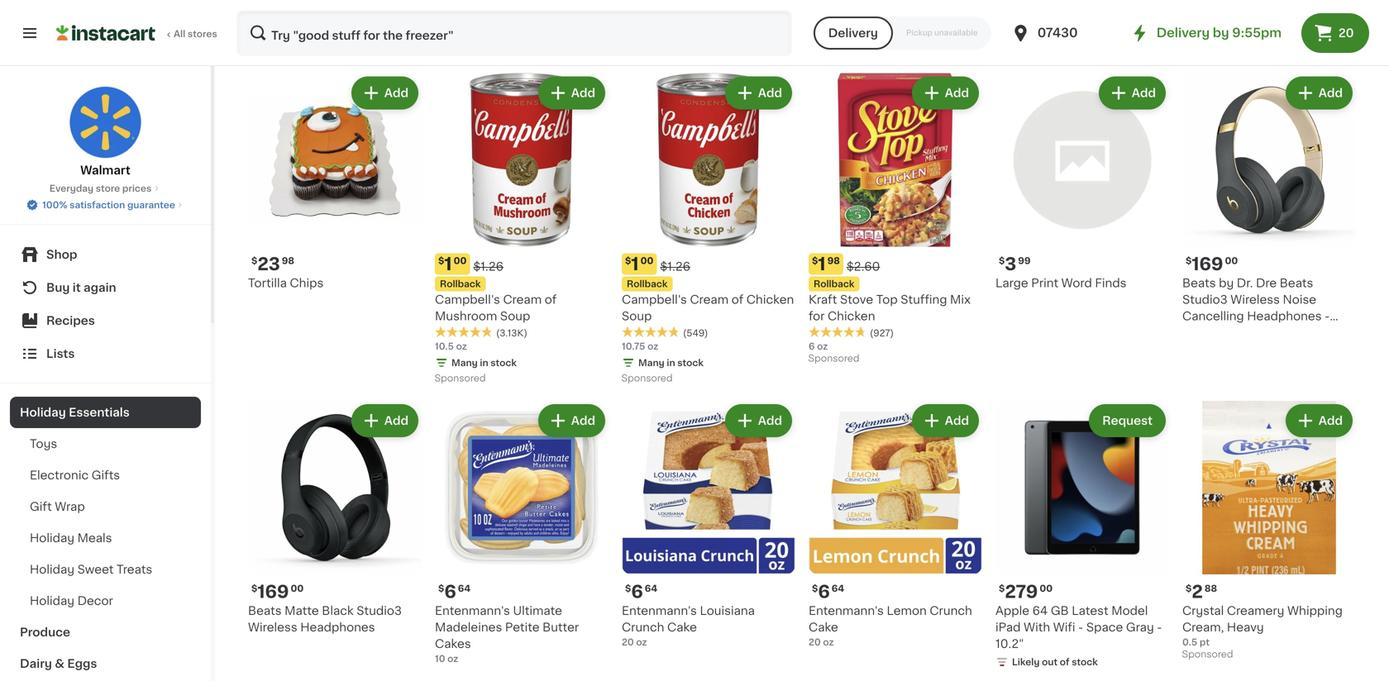 Task type: describe. For each thing, give the bounding box(es) containing it.
6 down 'kraft'
[[809, 342, 815, 351]]

walmart logo image
[[69, 86, 142, 159]]

again
[[84, 282, 116, 294]]

with
[[1024, 622, 1051, 634]]

factory
[[722, 0, 767, 8]]

2
[[1192, 584, 1204, 601]]

chicken inside the campbell's cream of chicken soup
[[747, 294, 794, 306]]

cream for campbell's cream of mushroom soup
[[503, 294, 542, 306]]

98 for 1
[[828, 256, 840, 266]]

cake for entenmann's lemon crunch cake
[[809, 622, 839, 634]]

88
[[1205, 585, 1218, 594]]

soup for campbell's cream of chicken soup
[[622, 311, 652, 322]]

$1.00 original price: $1.26 element for chicken
[[622, 254, 796, 275]]

10.2"
[[996, 639, 1025, 650]]

happy
[[860, 0, 899, 8]]

beats by dr. dre beats studio3 wireless noise cancelling headphones - shadow gray
[[1183, 278, 1331, 339]]

ultimate
[[513, 606, 563, 617]]

$ for entenmann's ultimate madeleines petite butter cakes
[[438, 585, 445, 594]]

dairy & eggs link
[[10, 649, 201, 680]]

oz inside the entenmann's ultimate madeleines petite butter cakes 10 oz
[[448, 655, 459, 664]]

64 inside apple 64 gb latest model ipad with wifi - space gray - 10.2"
[[1033, 606, 1048, 617]]

holiday for holiday essentials
[[20, 407, 66, 419]]

cream for campbell's cream of chicken soup
[[690, 294, 729, 306]]

walmart link
[[69, 86, 142, 179]]

sour
[[305, 0, 332, 8]]

00 for apple 64 gb latest model ipad with wifi - space gray - 10.2"
[[1040, 585, 1053, 594]]

gray inside beats by dr. dre beats studio3 wireless noise cancelling headphones - shadow gray
[[1233, 327, 1261, 339]]

64 for entenmann's lemon crunch cake
[[832, 585, 845, 594]]

holiday for holiday decor
[[30, 596, 74, 607]]

(3.13k)
[[496, 329, 528, 338]]

idahoan®
[[248, 0, 302, 8]]

headphones inside beats matte black studio3 wireless headphones
[[301, 622, 375, 634]]

ipad
[[996, 622, 1021, 634]]

mix
[[951, 294, 971, 306]]

gray inside apple 64 gb latest model ipad with wifi - space gray - 10.2"
[[1127, 622, 1155, 634]]

prices
[[122, 184, 152, 193]]

$ for beats by dr. dre beats studio3 wireless noise cancelling headphones - shadow gray
[[1186, 256, 1192, 266]]

model
[[1112, 606, 1149, 617]]

crystal
[[1183, 606, 1225, 617]]

6 for entenmann's ultimate madeleines petite butter cakes
[[445, 584, 456, 601]]

100% satisfaction guarantee button
[[26, 195, 185, 212]]

20 inside button
[[1339, 27, 1355, 39]]

3
[[1005, 256, 1017, 273]]

recipes
[[46, 315, 95, 327]]

dr.
[[1238, 278, 1254, 289]]

tortilla chips
[[248, 278, 324, 289]]

of for mushroom
[[545, 294, 557, 306]]

$ inside $ 1 98 $2.60
[[812, 256, 819, 266]]

delivery button
[[814, 17, 893, 50]]

heavy
[[1228, 622, 1265, 634]]

likely out of stock
[[1013, 658, 1099, 667]]

23
[[258, 256, 280, 273]]

100%
[[42, 201, 67, 210]]

freshness
[[435, 0, 495, 8]]

cheesecake
[[647, 0, 719, 8]]

sponsored badge image inside product group
[[1183, 651, 1233, 660]]

stock down idahoan® sour cream & chives mashed potatoes 4 oz at the top left of the page
[[304, 46, 330, 55]]

(549)
[[683, 329, 709, 338]]

entenmann's lemon crunch cake 20 oz
[[809, 606, 973, 647]]

studio3 inside beats by dr. dre beats studio3 wireless noise cancelling headphones - shadow gray
[[1183, 294, 1228, 306]]

granger
[[1056, 0, 1104, 8]]

matte
[[285, 606, 319, 617]]

wifi
[[1054, 622, 1076, 634]]

10.75 oz
[[622, 342, 659, 351]]

gift wrap
[[30, 501, 85, 513]]

latest
[[1072, 606, 1109, 617]]

whipping
[[1288, 606, 1343, 617]]

chicken inside kraft stove top stuffing mix for chicken
[[828, 311, 876, 322]]

word
[[1062, 278, 1093, 289]]

sponsored badge image for campbell's cream of mushroom soup
[[435, 374, 485, 384]]

10.75
[[622, 342, 646, 351]]

lists link
[[10, 338, 201, 371]]

many for campbell's cream of chicken soup
[[639, 359, 665, 368]]

beats matte black studio3 wireless headphones
[[248, 606, 402, 634]]

entenmann's for entenmann's lemon crunch cake
[[809, 606, 884, 617]]

shop link
[[10, 238, 201, 271]]

instacart logo image
[[56, 23, 156, 43]]

holiday meals
[[30, 533, 112, 544]]

print
[[1032, 278, 1059, 289]]

treats
[[117, 564, 152, 576]]

madeleines
[[435, 622, 502, 634]]

1 for campbell's cream of chicken soup
[[632, 256, 639, 273]]

$ 169 00 for matte
[[252, 584, 304, 601]]

buy
[[46, 282, 70, 294]]

apple 64 gb latest model ipad with wifi - space gray - 10.2"
[[996, 606, 1163, 650]]

store
[[96, 184, 120, 193]]

essentials
[[69, 407, 130, 419]]

delivery for delivery by 9:55pm
[[1157, 27, 1210, 39]]

cakes
[[435, 639, 471, 650]]

the cheesecake factory wheat rolls button
[[622, 0, 796, 40]]

1 horizontal spatial -
[[1158, 622, 1163, 634]]

beats for beats matte black studio3 wireless headphones
[[248, 606, 282, 617]]

tortilla
[[248, 278, 287, 289]]

Search field
[[238, 12, 791, 55]]

$1.26 for campbell's cream of mushroom soup
[[474, 261, 504, 273]]

lists
[[46, 348, 75, 360]]

holiday essentials
[[20, 407, 130, 419]]

rollback for campbell's cream of chicken soup
[[627, 280, 668, 289]]

$ 6 64 for entenmann's lemon crunch cake
[[812, 584, 845, 601]]

$ for crystal creamery whipping cream, heavy
[[1186, 585, 1192, 594]]

- inside beats by dr. dre beats studio3 wireless noise cancelling headphones - shadow gray
[[1325, 311, 1331, 322]]

6 for entenmann's louisiana crunch cake
[[632, 584, 643, 601]]

of for stock
[[1060, 658, 1070, 667]]

cake for entenmann's louisiana crunch cake
[[668, 622, 697, 634]]

request button
[[1091, 406, 1165, 436]]

idahoan® sour cream & chives mashed potatoes 4 oz
[[248, 0, 393, 38]]

$ 3 99
[[999, 256, 1031, 273]]

for inside kraft stove top stuffing mix for chicken
[[809, 311, 825, 322]]

sponsored badge image for kraft stove top stuffing mix for chicken
[[809, 355, 859, 364]]

gb
[[1051, 606, 1070, 617]]

stock down (3.13k) in the top of the page
[[491, 359, 517, 368]]

top
[[877, 294, 898, 306]]

$ 1 00 for campbell's cream of chicken soup
[[625, 256, 654, 273]]

wheat
[[622, 13, 660, 24]]

& inside idahoan® sour cream & chives mashed potatoes 4 oz
[[376, 0, 386, 8]]

00 up mushroom
[[454, 256, 467, 266]]

by for delivery
[[1213, 27, 1230, 39]]

dairy & eggs
[[20, 659, 97, 670]]

many in stock for campbell's cream of chicken soup
[[639, 359, 704, 368]]

the
[[622, 0, 644, 8]]

dre
[[1257, 278, 1278, 289]]

produce
[[20, 627, 70, 639]]

64 for entenmann's louisiana crunch cake
[[645, 585, 658, 594]]

00 for beats by dr. dre beats studio3 wireless noise cancelling headphones - shadow gray
[[1226, 256, 1239, 266]]

$ 6 64 for entenmann's louisiana crunch cake
[[625, 584, 658, 601]]

beats for beats by dr. dre beats studio3 wireless noise cancelling headphones - shadow gray
[[1183, 278, 1217, 289]]

up
[[1080, 13, 1096, 24]]

holiday sweet treats link
[[10, 554, 201, 586]]

wireless inside beats by dr. dre beats studio3 wireless noise cancelling headphones - shadow gray
[[1231, 294, 1281, 306]]

wrap
[[55, 501, 85, 513]]



Task type: locate. For each thing, give the bounding box(es) containing it.
ages
[[1024, 13, 1054, 24]]

doll,
[[1107, 0, 1133, 8]]

1 vertical spatial wireless
[[248, 622, 298, 634]]

0 horizontal spatial 1
[[445, 256, 452, 273]]

chicken
[[747, 294, 794, 306], [828, 311, 876, 322]]

oz inside entenmann's lemon crunch cake 20 oz
[[823, 638, 834, 647]]

chicken down stove
[[828, 311, 876, 322]]

sponsored badge image for campbell's cream of chicken soup
[[622, 374, 672, 384]]

0 horizontal spatial of
[[545, 294, 557, 306]]

of inside product group
[[1060, 658, 1070, 667]]

2 vertical spatial &
[[55, 659, 65, 670]]

6 up entenmann's lemon crunch cake 20 oz
[[819, 584, 830, 601]]

holiday for holiday sweet treats
[[30, 564, 74, 576]]

many for campbell's cream of mushroom soup
[[452, 359, 478, 368]]

many down 10.5 oz
[[452, 359, 478, 368]]

(927)
[[870, 329, 894, 338]]

walmart
[[80, 165, 131, 176]]

169 up "matte"
[[258, 584, 289, 601]]

00 inside $ 279 00
[[1040, 585, 1053, 594]]

2 horizontal spatial beats
[[1281, 278, 1314, 289]]

0 horizontal spatial crunch
[[622, 622, 665, 634]]

campbell's for campbell's cream of chicken soup
[[622, 294, 687, 306]]

rollback up 'kraft'
[[814, 280, 855, 289]]

out
[[1043, 658, 1058, 667]]

crunch right lemon
[[930, 606, 973, 617]]

wireless down dr.
[[1231, 294, 1281, 306]]

1 horizontal spatial gray
[[1233, 327, 1261, 339]]

0 horizontal spatial $ 169 00
[[252, 584, 304, 601]]

169 for matte
[[258, 584, 289, 601]]

holiday meals link
[[10, 523, 201, 554]]

hermione
[[996, 0, 1053, 8]]

1 horizontal spatial rollback
[[627, 280, 668, 289]]

&
[[376, 0, 386, 8], [1068, 13, 1077, 24], [55, 659, 65, 670]]

by for beats
[[1220, 278, 1235, 289]]

0 horizontal spatial gray
[[1127, 622, 1155, 634]]

0 vertical spatial gray
[[1233, 327, 1261, 339]]

1 horizontal spatial crunch
[[930, 606, 973, 617]]

00 up "matte"
[[291, 585, 304, 594]]

9:55pm
[[1233, 27, 1282, 39]]

1 horizontal spatial chicken
[[828, 311, 876, 322]]

holiday up produce at left bottom
[[30, 596, 74, 607]]

1 horizontal spatial wireless
[[1231, 294, 1281, 306]]

1 $ 6 64 from the left
[[438, 584, 471, 601]]

$2.60
[[847, 261, 881, 273]]

$ 23 98
[[252, 256, 295, 273]]

2 $ 1 00 from the left
[[625, 256, 654, 273]]

stove
[[841, 294, 874, 306]]

2 horizontal spatial entenmann's
[[809, 606, 884, 617]]

cream up potatoes
[[335, 0, 373, 8]]

large
[[996, 278, 1029, 289]]

for right doll, on the top of page
[[1135, 0, 1152, 8]]

1 vertical spatial &
[[1068, 13, 1077, 24]]

$1.00 original price: $1.26 element up the campbell's cream of chicken soup
[[622, 254, 796, 275]]

0 horizontal spatial chicken
[[747, 294, 794, 306]]

it
[[73, 282, 81, 294]]

for
[[1135, 0, 1152, 8], [809, 311, 825, 322]]

cancelling
[[1183, 311, 1245, 322]]

stores
[[188, 29, 217, 38]]

6 up madeleines
[[445, 584, 456, 601]]

1 vertical spatial chicken
[[828, 311, 876, 322]]

1 98 from the left
[[282, 256, 295, 266]]

0 horizontal spatial wireless
[[248, 622, 298, 634]]

1 cake from the left
[[668, 622, 697, 634]]

product group containing 2
[[1183, 401, 1357, 664]]

many in stock down mashed
[[265, 46, 330, 55]]

0.5
[[1183, 638, 1198, 647]]

1 horizontal spatial soup
[[622, 311, 652, 322]]

product group containing 23
[[248, 73, 422, 292]]

07430
[[1038, 27, 1079, 39]]

1 up 10.75
[[632, 256, 639, 273]]

2 campbell's from the left
[[622, 294, 687, 306]]

petite
[[505, 622, 540, 634]]

(26)
[[1057, 31, 1076, 40]]

2 horizontal spatial of
[[1060, 658, 1070, 667]]

toys
[[30, 438, 57, 450]]

2 rollback from the left
[[627, 280, 668, 289]]

1 vertical spatial by
[[1220, 278, 1235, 289]]

169 up cancelling
[[1192, 256, 1224, 273]]

64 for entenmann's ultimate madeleines petite butter cakes
[[458, 585, 471, 594]]

soup up (3.13k) in the top of the page
[[500, 311, 531, 322]]

stock down the '(549)' at the top of the page
[[678, 359, 704, 368]]

00 up dr.
[[1226, 256, 1239, 266]]

64 up madeleines
[[458, 585, 471, 594]]

0 horizontal spatial campbell's
[[435, 294, 500, 306]]

$1.26 up campbell's cream of mushroom soup
[[474, 261, 504, 273]]

20 inside 'entenmann's louisiana crunch cake 20 oz'
[[622, 638, 634, 647]]

rollback
[[440, 280, 481, 289], [627, 280, 668, 289], [814, 280, 855, 289]]

wireless down "matte"
[[248, 622, 298, 634]]

2 horizontal spatial cream
[[690, 294, 729, 306]]

headphones down black
[[301, 622, 375, 634]]

279
[[1005, 584, 1039, 601]]

0 horizontal spatial many
[[265, 46, 291, 55]]

2 horizontal spatial 20
[[1339, 27, 1355, 39]]

1 horizontal spatial in
[[480, 359, 489, 368]]

5
[[1057, 13, 1065, 24]]

1 horizontal spatial many
[[452, 359, 478, 368]]

1 vertical spatial $ 169 00
[[252, 584, 304, 601]]

169 for by
[[1192, 256, 1224, 273]]

$1.98 original price: $2.60 element
[[809, 254, 983, 275]]

1 vertical spatial for
[[809, 311, 825, 322]]

studio3 inside beats matte black studio3 wireless headphones
[[357, 606, 402, 617]]

0 horizontal spatial cream
[[335, 0, 373, 8]]

1 horizontal spatial $1.26
[[660, 261, 691, 273]]

stuffing
[[901, 294, 948, 306]]

wireless inside beats matte black studio3 wireless headphones
[[248, 622, 298, 634]]

$ 169 00 up dr.
[[1186, 256, 1239, 273]]

20 inside entenmann's lemon crunch cake 20 oz
[[809, 638, 821, 647]]

2 horizontal spatial $ 6 64
[[812, 584, 845, 601]]

many down chives
[[265, 46, 291, 55]]

2 entenmann's from the left
[[622, 606, 697, 617]]

0 horizontal spatial cake
[[668, 622, 697, 634]]

64 up with
[[1033, 606, 1048, 617]]

campbell's inside campbell's cream of mushroom soup
[[435, 294, 500, 306]]

delivery inside delivery by 9:55pm link
[[1157, 27, 1210, 39]]

entenmann's inside 'entenmann's louisiana crunch cake 20 oz'
[[622, 606, 697, 617]]

holiday for holiday meals
[[30, 533, 74, 544]]

1 campbell's from the left
[[435, 294, 500, 306]]

delivery for delivery
[[829, 27, 879, 39]]

cake inside entenmann's lemon crunch cake 20 oz
[[809, 622, 839, 634]]

by inside beats by dr. dre beats studio3 wireless noise cancelling headphones - shadow gray
[[1220, 278, 1235, 289]]

many in stock for campbell's cream of mushroom soup
[[452, 359, 517, 368]]

product group containing 3
[[996, 73, 1170, 292]]

2 cake from the left
[[809, 622, 839, 634]]

holiday down gift wrap at the bottom left of page
[[30, 533, 74, 544]]

cream inside campbell's cream of mushroom soup
[[503, 294, 542, 306]]

satisfaction
[[70, 201, 125, 210]]

gift wrap link
[[10, 491, 201, 523]]

entenmann's inside entenmann's lemon crunch cake 20 oz
[[809, 606, 884, 617]]

0 horizontal spatial delivery
[[829, 27, 879, 39]]

6 oz
[[809, 342, 828, 351]]

sponsored badge image down 10.75 oz
[[622, 374, 672, 384]]

product group
[[248, 73, 422, 292], [435, 73, 609, 388], [622, 73, 796, 388], [809, 73, 983, 368], [996, 73, 1170, 292], [1183, 73, 1357, 339], [248, 401, 422, 636], [435, 401, 609, 666], [622, 401, 796, 649], [809, 401, 983, 649], [996, 401, 1170, 673], [1183, 401, 1357, 664]]

delivery inside delivery button
[[829, 27, 879, 39]]

campbell's cream of chicken soup
[[622, 294, 794, 322]]

1 horizontal spatial $ 169 00
[[1186, 256, 1239, 273]]

$ inside $ 3 99
[[999, 256, 1005, 266]]

in
[[293, 46, 302, 55], [480, 359, 489, 368], [667, 359, 676, 368]]

guarantee
[[127, 201, 175, 210]]

1 horizontal spatial of
[[732, 294, 744, 306]]

for inside hermione granger doll, for kids ages 5 & up
[[1135, 0, 1152, 8]]

& up potatoes
[[376, 0, 386, 8]]

electronic gifts
[[30, 470, 120, 482]]

$
[[252, 256, 258, 266], [438, 256, 445, 266], [625, 256, 632, 266], [812, 256, 819, 266], [999, 256, 1005, 266], [1186, 256, 1192, 266], [252, 585, 258, 594], [438, 585, 445, 594], [625, 585, 632, 594], [812, 585, 819, 594], [999, 585, 1005, 594], [1186, 585, 1192, 594]]

3 rollback from the left
[[814, 280, 855, 289]]

$ inside $ 2 88
[[1186, 585, 1192, 594]]

1 vertical spatial 169
[[258, 584, 289, 601]]

by left 9:55pm
[[1213, 27, 1230, 39]]

00 up the campbell's cream of chicken soup
[[641, 256, 654, 266]]

entenmann's for entenmann's louisiana crunch cake
[[622, 606, 697, 617]]

0 horizontal spatial studio3
[[357, 606, 402, 617]]

$1.26 for campbell's cream of chicken soup
[[660, 261, 691, 273]]

1 rollback from the left
[[440, 280, 481, 289]]

3 entenmann's from the left
[[809, 606, 884, 617]]

produce link
[[10, 617, 201, 649]]

1 horizontal spatial $ 6 64
[[625, 584, 658, 601]]

1 horizontal spatial for
[[1135, 0, 1152, 8]]

20 for entenmann's louisiana crunch cake
[[622, 638, 634, 647]]

20 button
[[1302, 13, 1370, 53]]

2 $1.00 original price: $1.26 element from the left
[[622, 254, 796, 275]]

0 horizontal spatial soup
[[500, 311, 531, 322]]

1 $1.00 original price: $1.26 element from the left
[[435, 254, 609, 275]]

all stores link
[[56, 10, 218, 56]]

in for campbell's cream of mushroom soup
[[480, 359, 489, 368]]

stock right out
[[1072, 658, 1099, 667]]

campbell's up mushroom
[[435, 294, 500, 306]]

product group containing 279
[[996, 401, 1170, 673]]

0 horizontal spatial rollback
[[440, 280, 481, 289]]

beats up the noise
[[1281, 278, 1314, 289]]

$ 6 64 up 'entenmann's louisiana crunch cake 20 oz'
[[625, 584, 658, 601]]

chips
[[290, 278, 324, 289]]

cream inside idahoan® sour cream & chives mashed potatoes 4 oz
[[335, 0, 373, 8]]

0 horizontal spatial $ 6 64
[[438, 584, 471, 601]]

$ 6 64 for entenmann's ultimate madeleines petite butter cakes
[[438, 584, 471, 601]]

dairy
[[20, 659, 52, 670]]

2 1 from the left
[[632, 256, 639, 273]]

studio3 right black
[[357, 606, 402, 617]]

in down the campbell's cream of chicken soup
[[667, 359, 676, 368]]

campbell's inside the campbell's cream of chicken soup
[[622, 294, 687, 306]]

1 1 from the left
[[445, 256, 452, 273]]

1 horizontal spatial 169
[[1192, 256, 1224, 273]]

98 inside $ 1 98 $2.60
[[828, 256, 840, 266]]

2 horizontal spatial rollback
[[814, 280, 855, 289]]

6 up 'entenmann's louisiana crunch cake 20 oz'
[[632, 584, 643, 601]]

entenmann's ultimate madeleines petite butter cakes 10 oz
[[435, 606, 579, 664]]

$ 1 00 for campbell's cream of mushroom soup
[[438, 256, 467, 273]]

& right 5
[[1068, 13, 1077, 24]]

rollback up 10.75 oz
[[627, 280, 668, 289]]

mashed
[[291, 13, 338, 24]]

98 for 23
[[282, 256, 295, 266]]

1 up mushroom
[[445, 256, 452, 273]]

crunch inside entenmann's lemon crunch cake 20 oz
[[930, 606, 973, 617]]

sponsored badge image down 10.5 oz
[[435, 374, 485, 384]]

1 vertical spatial gray
[[1127, 622, 1155, 634]]

None search field
[[237, 10, 792, 56]]

2 horizontal spatial in
[[667, 359, 676, 368]]

0 horizontal spatial -
[[1079, 622, 1084, 634]]

2 $ 6 64 from the left
[[625, 584, 658, 601]]

black
[[322, 606, 354, 617]]

everyday store prices
[[49, 184, 152, 193]]

0 horizontal spatial 20
[[622, 638, 634, 647]]

the cheesecake factory wheat rolls
[[622, 0, 767, 24]]

sponsored badge image down the 6 oz
[[809, 355, 859, 364]]

electronic gifts link
[[10, 460, 201, 491]]

$1.00 original price: $1.26 element
[[435, 254, 609, 275], [622, 254, 796, 275]]

entenmann's left the louisiana
[[622, 606, 697, 617]]

64
[[458, 585, 471, 594], [645, 585, 658, 594], [832, 585, 845, 594], [1033, 606, 1048, 617]]

crunch inside 'entenmann's louisiana crunch cake 20 oz'
[[622, 622, 665, 634]]

07430 button
[[1012, 10, 1111, 56]]

butter
[[543, 622, 579, 634]]

oz inside freshness guaranteed pecan pie 3.25 oz
[[458, 29, 469, 38]]

0 vertical spatial wireless
[[1231, 294, 1281, 306]]

00
[[454, 256, 467, 266], [641, 256, 654, 266], [1226, 256, 1239, 266], [291, 585, 304, 594], [1040, 585, 1053, 594]]

2 horizontal spatial many
[[639, 359, 665, 368]]

1 $1.26 from the left
[[474, 261, 504, 273]]

$ for apple 64 gb latest model ipad with wifi - space gray - 10.2"
[[999, 585, 1005, 594]]

delivery left 9:55pm
[[1157, 27, 1210, 39]]

1 horizontal spatial campbell's
[[622, 294, 687, 306]]

& inside hermione granger doll, for kids ages 5 & up
[[1068, 13, 1077, 24]]

$ 6 64 up madeleines
[[438, 584, 471, 601]]

holiday up toys
[[20, 407, 66, 419]]

holiday down holiday meals
[[30, 564, 74, 576]]

campbell's up 10.75 oz
[[622, 294, 687, 306]]

1 $ 1 00 from the left
[[438, 256, 467, 273]]

entenmann's for entenmann's ultimate madeleines petite butter cakes
[[435, 606, 510, 617]]

in for campbell's cream of chicken soup
[[667, 359, 676, 368]]

soup
[[500, 311, 531, 322], [622, 311, 652, 322]]

$ for large print word finds
[[999, 256, 1005, 266]]

lemon
[[887, 606, 927, 617]]

beats left "matte"
[[248, 606, 282, 617]]

cream up (3.13k) in the top of the page
[[503, 294, 542, 306]]

of for chicken
[[732, 294, 744, 306]]

3 $ 6 64 from the left
[[812, 584, 845, 601]]

in down mushroom
[[480, 359, 489, 368]]

$ for tortilla chips
[[252, 256, 258, 266]]

chicken left 'kraft'
[[747, 294, 794, 306]]

delivery down phone
[[829, 27, 879, 39]]

kraft stove top stuffing mix for chicken
[[809, 294, 971, 322]]

1 horizontal spatial beats
[[1183, 278, 1217, 289]]

many down 10.75 oz
[[639, 359, 665, 368]]

gray down cancelling
[[1233, 327, 1261, 339]]

0 horizontal spatial for
[[809, 311, 825, 322]]

all
[[174, 29, 186, 38]]

00 for beats matte black studio3 wireless headphones
[[291, 585, 304, 594]]

0 horizontal spatial &
[[55, 659, 65, 670]]

guaranteed
[[498, 0, 567, 8]]

$ inside the $ 23 98
[[252, 256, 258, 266]]

98 left $2.60
[[828, 256, 840, 266]]

0 horizontal spatial $ 1 00
[[438, 256, 467, 273]]

gift
[[30, 501, 52, 513]]

00 right 279
[[1040, 585, 1053, 594]]

64 up 'entenmann's louisiana crunch cake 20 oz'
[[645, 585, 658, 594]]

$ 6 64
[[438, 584, 471, 601], [625, 584, 658, 601], [812, 584, 845, 601]]

$ 1 00 up the campbell's cream of chicken soup
[[625, 256, 654, 273]]

0 horizontal spatial headphones
[[301, 622, 375, 634]]

holiday essentials link
[[10, 397, 201, 429]]

& left eggs
[[55, 659, 65, 670]]

$ 169 00 up "matte"
[[252, 584, 304, 601]]

$ for entenmann's lemon crunch cake
[[812, 585, 819, 594]]

louisiana
[[700, 606, 755, 617]]

0 vertical spatial &
[[376, 0, 386, 8]]

cream up the '(549)' at the top of the page
[[690, 294, 729, 306]]

creamery
[[1228, 606, 1285, 617]]

1 horizontal spatial &
[[376, 0, 386, 8]]

soup inside the campbell's cream of chicken soup
[[622, 311, 652, 322]]

0 vertical spatial headphones
[[1248, 311, 1323, 322]]

98 inside the $ 23 98
[[282, 256, 295, 266]]

$ 6 64 up entenmann's lemon crunch cake 20 oz
[[812, 584, 845, 601]]

service type group
[[814, 17, 992, 50]]

0 vertical spatial chicken
[[747, 294, 794, 306]]

studio3 up cancelling
[[1183, 294, 1228, 306]]

gifts
[[92, 470, 120, 482]]

crunch right 'butter'
[[622, 622, 665, 634]]

2 horizontal spatial 1
[[819, 256, 826, 273]]

-
[[1325, 311, 1331, 322], [1079, 622, 1084, 634], [1158, 622, 1163, 634]]

oz inside 'entenmann's louisiana crunch cake 20 oz'
[[637, 638, 647, 647]]

2 $1.26 from the left
[[660, 261, 691, 273]]

0 vertical spatial crunch
[[930, 606, 973, 617]]

entenmann's left lemon
[[809, 606, 884, 617]]

1 vertical spatial studio3
[[357, 606, 402, 617]]

rollback for campbell's cream of mushroom soup
[[440, 280, 481, 289]]

by left dr.
[[1220, 278, 1235, 289]]

0 horizontal spatial $1.26
[[474, 261, 504, 273]]

toys link
[[10, 429, 201, 460]]

1 up 'kraft'
[[819, 256, 826, 273]]

minnie's happy helpers phone button
[[809, 0, 983, 27]]

100% satisfaction guarantee
[[42, 201, 175, 210]]

beats
[[1183, 278, 1217, 289], [1281, 278, 1314, 289], [248, 606, 282, 617]]

0 vertical spatial 169
[[1192, 256, 1224, 273]]

$ 1 98 $2.60
[[812, 256, 881, 273]]

entenmann's up madeleines
[[435, 606, 510, 617]]

entenmann's inside the entenmann's ultimate madeleines petite butter cakes 10 oz
[[435, 606, 510, 617]]

$ 1 00 up mushroom
[[438, 256, 467, 273]]

64 up entenmann's lemon crunch cake 20 oz
[[832, 585, 845, 594]]

$ for entenmann's louisiana crunch cake
[[625, 585, 632, 594]]

cream inside the campbell's cream of chicken soup
[[690, 294, 729, 306]]

beats up cancelling
[[1183, 278, 1217, 289]]

kraft
[[809, 294, 838, 306]]

decor
[[77, 596, 113, 607]]

for down 'kraft'
[[809, 311, 825, 322]]

soup inside campbell's cream of mushroom soup
[[500, 311, 531, 322]]

many in stock down 10.75 oz
[[639, 359, 704, 368]]

2 horizontal spatial &
[[1068, 13, 1077, 24]]

3 1 from the left
[[819, 256, 826, 273]]

sponsored badge image down the pt
[[1183, 651, 1233, 660]]

holiday sweet treats
[[30, 564, 152, 576]]

cake inside 'entenmann's louisiana crunch cake 20 oz'
[[668, 622, 697, 634]]

of inside the campbell's cream of chicken soup
[[732, 294, 744, 306]]

0 horizontal spatial many in stock
[[265, 46, 330, 55]]

1 horizontal spatial 98
[[828, 256, 840, 266]]

rollback for kraft stove top stuffing mix for chicken
[[814, 280, 855, 289]]

0 horizontal spatial 98
[[282, 256, 295, 266]]

gray down model
[[1127, 622, 1155, 634]]

2 horizontal spatial -
[[1325, 311, 1331, 322]]

1 horizontal spatial entenmann's
[[622, 606, 697, 617]]

minnie's
[[809, 0, 857, 8]]

0 horizontal spatial in
[[293, 46, 302, 55]]

0 horizontal spatial entenmann's
[[435, 606, 510, 617]]

soup up 10.75 oz
[[622, 311, 652, 322]]

1 horizontal spatial $1.00 original price: $1.26 element
[[622, 254, 796, 275]]

1 for campbell's cream of mushroom soup
[[445, 256, 452, 273]]

1 horizontal spatial headphones
[[1248, 311, 1323, 322]]

2 soup from the left
[[622, 311, 652, 322]]

many in stock down 10.5 oz
[[452, 359, 517, 368]]

chives
[[248, 13, 288, 24]]

1 horizontal spatial cake
[[809, 622, 839, 634]]

$1.00 original price: $1.26 element up campbell's cream of mushroom soup
[[435, 254, 609, 275]]

6 for entenmann's lemon crunch cake
[[819, 584, 830, 601]]

rollback up mushroom
[[440, 280, 481, 289]]

98 right 23
[[282, 256, 295, 266]]

★★★★★
[[996, 29, 1054, 40], [996, 29, 1054, 40], [435, 327, 493, 338], [435, 327, 493, 338], [622, 327, 680, 338], [622, 327, 680, 338], [809, 327, 867, 338], [809, 327, 867, 338]]

1 soup from the left
[[500, 311, 531, 322]]

crunch for entenmann's lemon crunch cake
[[930, 606, 973, 617]]

$1.26 up the campbell's cream of chicken soup
[[660, 261, 691, 273]]

soup for campbell's cream of mushroom soup
[[500, 311, 531, 322]]

$ 169 00 for by
[[1186, 256, 1239, 273]]

20 for entenmann's lemon crunch cake
[[809, 638, 821, 647]]

$ 1 00
[[438, 256, 467, 273], [625, 256, 654, 273]]

0 vertical spatial for
[[1135, 0, 1152, 8]]

delivery
[[1157, 27, 1210, 39], [829, 27, 879, 39]]

holiday inside "link"
[[20, 407, 66, 419]]

1 horizontal spatial many in stock
[[452, 359, 517, 368]]

0 vertical spatial $ 169 00
[[1186, 256, 1239, 273]]

1 horizontal spatial delivery
[[1157, 27, 1210, 39]]

$ inside $ 279 00
[[999, 585, 1005, 594]]

$1.00 original price: $1.26 element for mushroom
[[435, 254, 609, 275]]

0 horizontal spatial $1.00 original price: $1.26 element
[[435, 254, 609, 275]]

large print word finds
[[996, 278, 1127, 289]]

$ 169 00
[[1186, 256, 1239, 273], [252, 584, 304, 601]]

0 horizontal spatial beats
[[248, 606, 282, 617]]

buy it again link
[[10, 271, 201, 304]]

2 horizontal spatial many in stock
[[639, 359, 704, 368]]

minnie's happy helpers phone
[[809, 0, 948, 24]]

in down mashed
[[293, 46, 302, 55]]

headphones inside beats by dr. dre beats studio3 wireless noise cancelling headphones - shadow gray
[[1248, 311, 1323, 322]]

1 horizontal spatial cream
[[503, 294, 542, 306]]

$ for beats matte black studio3 wireless headphones
[[252, 585, 258, 594]]

1 vertical spatial headphones
[[301, 622, 375, 634]]

1 entenmann's from the left
[[435, 606, 510, 617]]

of inside campbell's cream of mushroom soup
[[545, 294, 557, 306]]

1 horizontal spatial 1
[[632, 256, 639, 273]]

headphones down the noise
[[1248, 311, 1323, 322]]

beats inside beats matte black studio3 wireless headphones
[[248, 606, 282, 617]]

oz inside idahoan® sour cream & chives mashed potatoes 4 oz
[[257, 29, 268, 38]]

1 horizontal spatial 20
[[809, 638, 821, 647]]

sponsored badge image
[[809, 355, 859, 364], [435, 374, 485, 384], [622, 374, 672, 384], [1183, 651, 1233, 660]]

0 horizontal spatial 169
[[258, 584, 289, 601]]

1 horizontal spatial $ 1 00
[[625, 256, 654, 273]]

0 vertical spatial by
[[1213, 27, 1230, 39]]

crunch for entenmann's louisiana crunch cake
[[622, 622, 665, 634]]

0 vertical spatial studio3
[[1183, 294, 1228, 306]]

campbell's for campbell's cream of mushroom soup
[[435, 294, 500, 306]]

many
[[265, 46, 291, 55], [452, 359, 478, 368], [639, 359, 665, 368]]

1 vertical spatial crunch
[[622, 622, 665, 634]]

1 horizontal spatial studio3
[[1183, 294, 1228, 306]]

holiday decor link
[[10, 586, 201, 617]]

2 98 from the left
[[828, 256, 840, 266]]



Task type: vqa. For each thing, say whether or not it's contained in the screenshot.
'Toast' for 16.8
no



